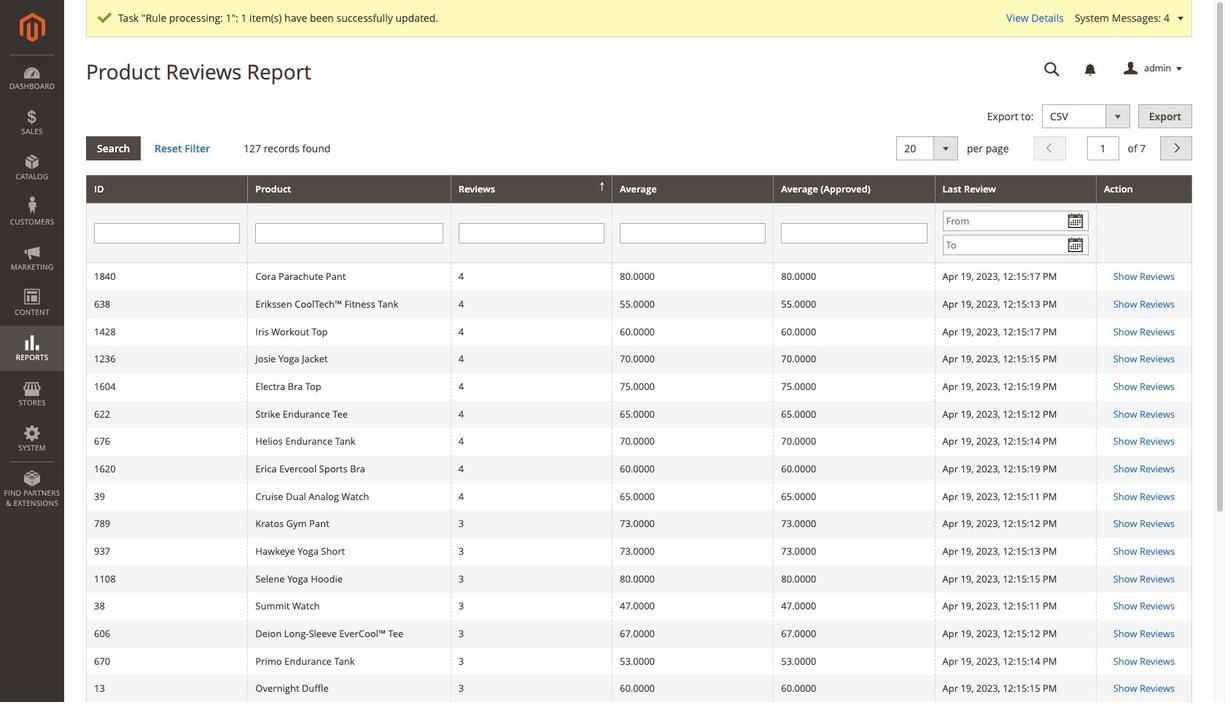 Task type: describe. For each thing, give the bounding box(es) containing it.
To text field
[[943, 235, 1089, 256]]

magento admin panel image
[[19, 12, 45, 42]]



Task type: locate. For each thing, give the bounding box(es) containing it.
None text field
[[1088, 136, 1120, 160], [256, 223, 443, 244], [782, 223, 928, 244], [1088, 136, 1120, 160], [256, 223, 443, 244], [782, 223, 928, 244]]

From text field
[[943, 211, 1089, 232]]

menu bar
[[0, 55, 64, 516]]

None text field
[[1035, 56, 1071, 82], [94, 223, 240, 244], [459, 223, 605, 244], [620, 223, 766, 244], [1035, 56, 1071, 82], [94, 223, 240, 244], [459, 223, 605, 244], [620, 223, 766, 244]]



